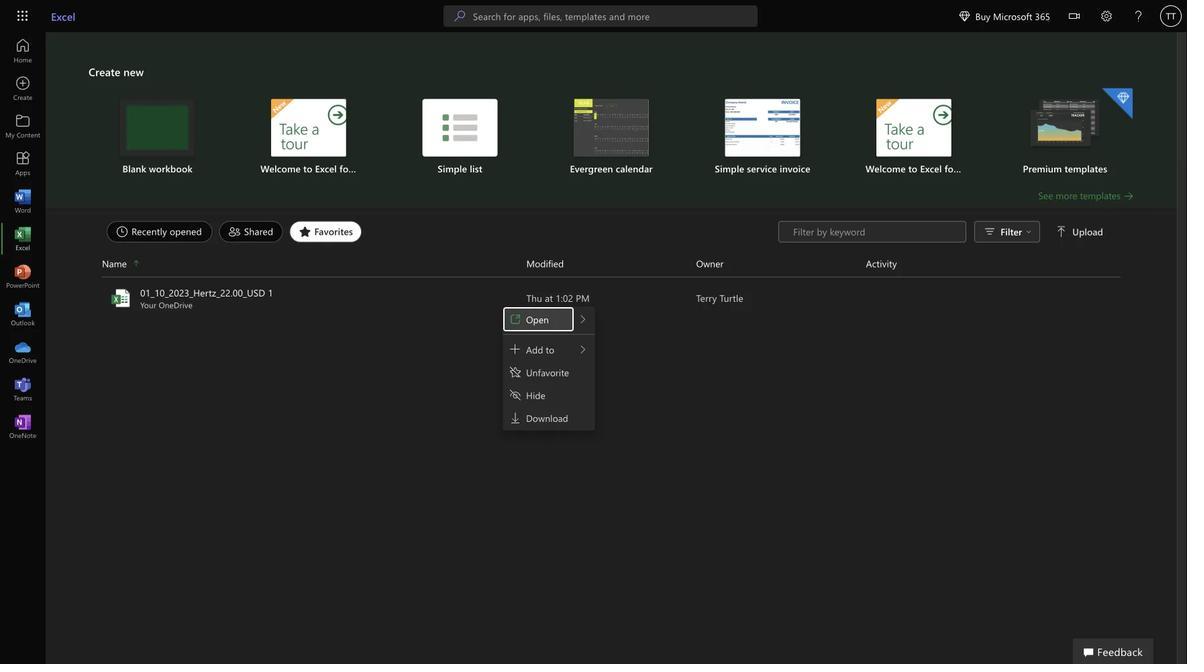 Task type: locate. For each thing, give the bounding box(es) containing it.

[[959, 11, 970, 21]]

service
[[747, 162, 777, 175]]

at
[[545, 292, 553, 304]]

None search field
[[444, 5, 758, 27]]

1 vertical spatial templates
[[1080, 189, 1121, 202]]

templates right more
[[1080, 189, 1121, 202]]

0 horizontal spatial the
[[355, 162, 369, 175]]

2 simple from the left
[[715, 162, 744, 175]]

1 welcome to excel for the web element from the left
[[241, 99, 389, 175]]

menu containing open
[[505, 309, 593, 429]]

0 horizontal spatial for
[[339, 162, 352, 175]]

01_10_2023_hertz_22.00_usd
[[140, 287, 265, 299]]

create
[[89, 64, 120, 79]]

2 the from the left
[[960, 162, 974, 175]]

1 horizontal spatial welcome to excel for the web image
[[876, 99, 952, 157]]

welcome
[[260, 162, 301, 175], [866, 162, 906, 175]]

filter
[[1001, 225, 1022, 238]]

terry
[[696, 292, 717, 304]]

create new main content
[[46, 32, 1177, 316]]

0 vertical spatial excel image
[[16, 232, 30, 246]]

0 horizontal spatial welcome
[[260, 162, 301, 175]]

see
[[1038, 189, 1053, 202]]

2 for from the left
[[945, 162, 957, 175]]

workbook
[[149, 162, 193, 175]]

1 horizontal spatial welcome to excel for the web element
[[846, 99, 995, 175]]

0 horizontal spatial web
[[371, 162, 389, 175]]

2 welcome to excel for the web element from the left
[[846, 99, 995, 175]]

row containing name
[[102, 256, 1121, 278]]

1 vertical spatial excel image
[[110, 288, 132, 309]]

menu
[[505, 309, 593, 429]]

add to menu item
[[505, 339, 593, 360]]

 upload
[[1056, 225, 1103, 238]]

2 web from the left
[[977, 162, 995, 175]]

your
[[140, 300, 156, 310]]

1 horizontal spatial simple
[[715, 162, 744, 175]]

excel image
[[16, 232, 30, 246], [110, 288, 132, 309]]

2 horizontal spatial excel
[[920, 162, 942, 175]]

1 horizontal spatial web
[[977, 162, 995, 175]]

download
[[526, 412, 568, 424]]

teams image
[[16, 383, 30, 396]]

add
[[526, 343, 543, 356]]

welcome to excel for the web image for 2nd welcome to excel for the web element from the left
[[876, 99, 952, 157]]

1 simple from the left
[[438, 162, 467, 175]]

onedrive image
[[16, 345, 30, 358]]

invoice
[[780, 162, 810, 175]]

the
[[355, 162, 369, 175], [960, 162, 974, 175]]

displaying 1 out of 5 files. status
[[779, 221, 1106, 243]]

for up displaying 1 out of 5 files. status
[[945, 162, 957, 175]]

1
[[268, 287, 273, 299]]

2 horizontal spatial to
[[908, 162, 918, 175]]

0 horizontal spatial excel image
[[16, 232, 30, 246]]

0 horizontal spatial excel
[[51, 9, 75, 23]]

templates
[[1065, 162, 1107, 175], [1080, 189, 1121, 202]]

premium templates diamond image
[[1102, 88, 1133, 119]]

hide
[[526, 389, 546, 401]]

1 horizontal spatial welcome
[[866, 162, 906, 175]]

navigation
[[0, 32, 46, 446]]

tab list
[[103, 221, 779, 243]]

feedback button
[[1073, 639, 1154, 664]]

row
[[102, 256, 1121, 278]]

favorites tab
[[286, 221, 365, 243]]

excel image up powerpoint image
[[16, 232, 30, 246]]

to
[[303, 162, 312, 175], [908, 162, 918, 175], [546, 343, 554, 356]]

Search box. Suggestions appear as you type. search field
[[473, 5, 758, 27]]

templates inside button
[[1080, 189, 1121, 202]]

open
[[526, 313, 549, 325]]

1 horizontal spatial for
[[945, 162, 957, 175]]

welcome to excel for the web element
[[241, 99, 389, 175], [846, 99, 995, 175]]

tt button
[[1155, 0, 1187, 32]]

pm
[[576, 292, 590, 304]]

2 welcome from the left
[[866, 162, 906, 175]]

tab list containing recently opened
[[103, 221, 779, 243]]

welcome to excel for the web up displaying 1 out of 5 files. status
[[866, 162, 995, 175]]

0 horizontal spatial welcome to excel for the web
[[260, 162, 389, 175]]

1 web from the left
[[371, 162, 389, 175]]

recently
[[132, 225, 167, 238]]

calendar
[[616, 162, 653, 175]]

microsoft
[[993, 10, 1033, 22]]

favorites
[[314, 225, 353, 238]]

0 horizontal spatial to
[[303, 162, 312, 175]]

excel for 2nd welcome to excel for the web element from the left
[[920, 162, 942, 175]]

recently opened tab
[[103, 221, 216, 243]]


[[1069, 11, 1080, 21]]

1 horizontal spatial excel image
[[110, 288, 132, 309]]

open group
[[505, 309, 593, 330]]

shared element
[[219, 221, 283, 243]]

1 welcome from the left
[[260, 162, 301, 175]]

welcome to excel for the web
[[260, 162, 389, 175], [866, 162, 995, 175]]

modified button
[[526, 256, 696, 271]]

0 horizontal spatial simple
[[438, 162, 467, 175]]

excel image left your
[[110, 288, 132, 309]]

0 vertical spatial templates
[[1065, 162, 1107, 175]]

excel
[[51, 9, 75, 23], [315, 162, 337, 175], [920, 162, 942, 175]]

welcome to excel for the web image for second welcome to excel for the web element from the right
[[271, 99, 346, 157]]

list containing blank workbook
[[89, 87, 1134, 189]]

simple left list
[[438, 162, 467, 175]]

list
[[89, 87, 1134, 189]]

activity
[[866, 257, 897, 270]]

1 horizontal spatial to
[[546, 343, 554, 356]]

0 horizontal spatial welcome to excel for the web image
[[271, 99, 346, 157]]

evergreen calendar element
[[544, 99, 679, 175]]

more
[[1056, 189, 1077, 202]]

unfavorite menu item
[[505, 362, 593, 383]]

1 horizontal spatial welcome to excel for the web
[[866, 162, 995, 175]]

welcome to excel for the web image
[[271, 99, 346, 157], [876, 99, 952, 157]]

1 horizontal spatial the
[[960, 162, 974, 175]]

thu at 1:02 pm
[[526, 292, 590, 304]]

1 the from the left
[[355, 162, 369, 175]]

turtle
[[720, 292, 743, 304]]

name button
[[102, 256, 526, 271]]

opened
[[170, 225, 202, 238]]

download menu item
[[505, 407, 593, 429]]

filter 
[[1001, 225, 1032, 238]]

to inside menu item
[[546, 343, 554, 356]]

1 welcome to excel for the web image from the left
[[271, 99, 346, 157]]

0 horizontal spatial welcome to excel for the web element
[[241, 99, 389, 175]]

01_10_2023_hertz_22.00_usd 1 your onedrive
[[140, 287, 273, 310]]

hide menu item
[[505, 385, 593, 406]]

simple service invoice
[[715, 162, 810, 175]]

2 welcome to excel for the web image from the left
[[876, 99, 952, 157]]

favorites element
[[290, 221, 362, 243]]

templates up 'see more templates' button
[[1065, 162, 1107, 175]]

simple left service
[[715, 162, 744, 175]]

welcome to excel for the web up the favorites element
[[260, 162, 389, 175]]

 button
[[1058, 0, 1091, 35]]

see more templates
[[1038, 189, 1121, 202]]

365
[[1035, 10, 1050, 22]]

welcome up shared at the left of the page
[[260, 162, 301, 175]]

1 horizontal spatial excel
[[315, 162, 337, 175]]

web
[[371, 162, 389, 175], [977, 162, 995, 175]]

1 for from the left
[[339, 162, 352, 175]]

row inside create new "main content"
[[102, 256, 1121, 278]]

welcome up filter by keyword text field
[[866, 162, 906, 175]]

simple
[[438, 162, 467, 175], [715, 162, 744, 175]]

simple list image
[[423, 99, 498, 157]]

for
[[339, 162, 352, 175], [945, 162, 957, 175]]

for up favorites
[[339, 162, 352, 175]]



Task type: vqa. For each thing, say whether or not it's contained in the screenshot.
favorites tab
yes



Task type: describe. For each thing, give the bounding box(es) containing it.
evergreen
[[570, 162, 613, 175]]

recently opened
[[132, 225, 202, 238]]

my content image
[[16, 119, 30, 133]]

for for second welcome to excel for the web element from the right
[[339, 162, 352, 175]]

welcome for 2nd welcome to excel for the web element from the left
[[866, 162, 906, 175]]

new
[[123, 64, 144, 79]]

terry turtle
[[696, 292, 743, 304]]

 buy microsoft 365
[[959, 10, 1050, 22]]

list
[[470, 162, 483, 175]]

excel image inside name 01_10_2023_hertz_22.00_usd 1 cell
[[110, 288, 132, 309]]

excel for second welcome to excel for the web element from the right
[[315, 162, 337, 175]]

premium templates image
[[1028, 99, 1103, 152]]

to for unfavorite
[[546, 343, 554, 356]]

create image
[[16, 82, 30, 95]]

unfavorite
[[526, 366, 569, 379]]

upload
[[1073, 225, 1103, 238]]

outlook image
[[16, 307, 30, 321]]

simple for simple list
[[438, 162, 467, 175]]

welcome for second welcome to excel for the web element from the right
[[260, 162, 301, 175]]

blank
[[122, 162, 146, 175]]

web for 2nd welcome to excel for the web element from the left
[[977, 162, 995, 175]]

owner
[[696, 257, 724, 270]]

add to
[[526, 343, 554, 356]]

tab list inside create new "main content"
[[103, 221, 779, 243]]

simple service invoice image
[[725, 99, 800, 157]]

modified
[[526, 257, 564, 270]]

2 welcome to excel for the web from the left
[[866, 162, 995, 175]]

name 01_10_2023_hertz_22.00_usd 1 cell
[[102, 286, 526, 310]]

recently opened element
[[107, 221, 213, 243]]

premium templates element
[[998, 88, 1133, 175]]

home image
[[16, 44, 30, 58]]

premium templates
[[1023, 162, 1107, 175]]


[[1026, 229, 1032, 235]]

name
[[102, 257, 127, 270]]

tt
[[1166, 11, 1176, 21]]

activity, column 4 of 4 column header
[[866, 256, 1121, 271]]

create new
[[89, 64, 144, 79]]

buy
[[975, 10, 991, 22]]

onedrive
[[159, 300, 193, 310]]

onenote image
[[16, 420, 30, 434]]

blank workbook element
[[90, 99, 225, 175]]

none search field inside excel banner
[[444, 5, 758, 27]]

owner button
[[696, 256, 866, 271]]

1 welcome to excel for the web from the left
[[260, 162, 389, 175]]

apps image
[[16, 157, 30, 170]]

premium
[[1023, 162, 1062, 175]]

blank workbook
[[122, 162, 193, 175]]

to for simple list
[[303, 162, 312, 175]]

web for second welcome to excel for the web element from the right
[[371, 162, 389, 175]]

simple list element
[[393, 99, 528, 175]]

evergreen calendar image
[[574, 99, 649, 157]]

simple list
[[438, 162, 483, 175]]


[[1056, 227, 1067, 237]]

thu
[[526, 292, 542, 304]]

evergreen calendar
[[570, 162, 653, 175]]

shared
[[244, 225, 273, 238]]

simple service invoice element
[[695, 99, 830, 175]]

excel banner
[[0, 0, 1187, 35]]

see more templates button
[[1038, 189, 1134, 202]]

powerpoint image
[[16, 270, 30, 283]]

feedback
[[1097, 644, 1143, 659]]

excel inside banner
[[51, 9, 75, 23]]

Filter by keyword text field
[[792, 225, 959, 239]]

open menu item
[[505, 309, 572, 330]]

for for 2nd welcome to excel for the web element from the left
[[945, 162, 957, 175]]

word image
[[16, 195, 30, 208]]

simple for simple service invoice
[[715, 162, 744, 175]]

list inside create new "main content"
[[89, 87, 1134, 189]]

shared tab
[[216, 221, 286, 243]]

1:02
[[556, 292, 573, 304]]



